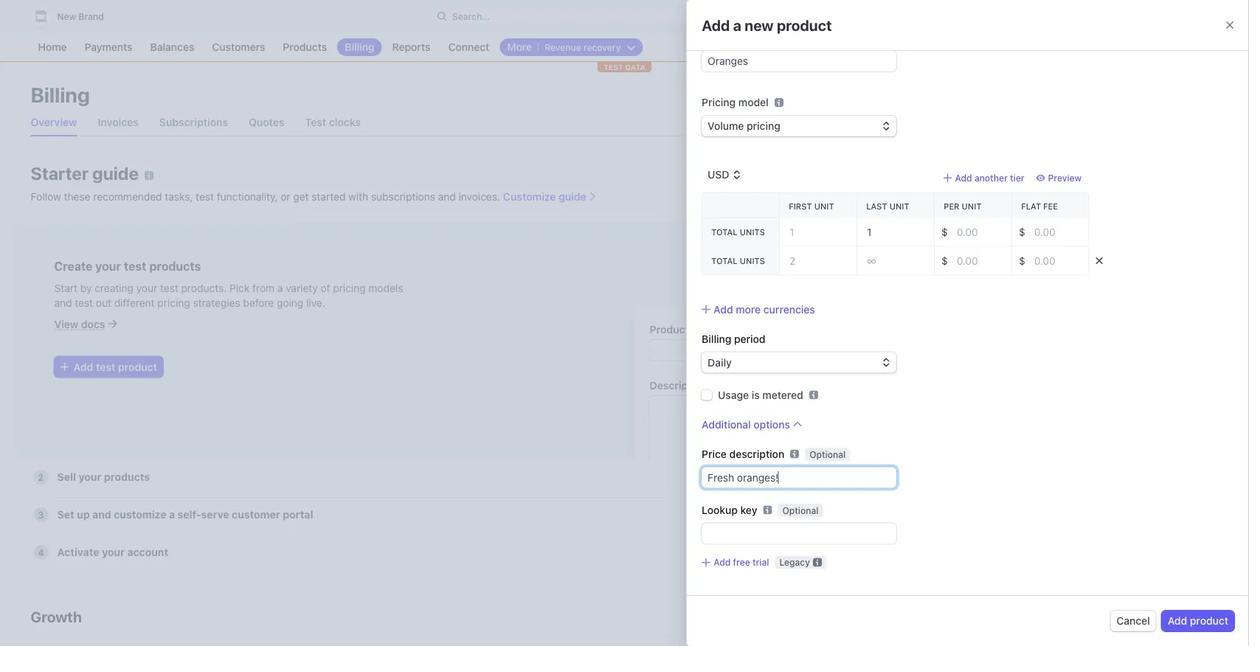 Task type: describe. For each thing, give the bounding box(es) containing it.
description
[[730, 448, 785, 460]]

price
[[702, 448, 727, 460]]

$ button for 0.00 text box to the top
[[936, 218, 948, 245]]

or
[[281, 191, 291, 203]]

going
[[277, 297, 304, 309]]

products.
[[181, 282, 227, 295]]

last
[[867, 201, 888, 211]]

follow
[[31, 191, 61, 203]]

$ for 0.00 text field to the right
[[1019, 225, 1026, 238]]

unit for per unit
[[962, 201, 982, 211]]

usage
[[718, 389, 749, 401]]

before
[[243, 297, 274, 309]]

start by creating your test products. pick from a variety of pricing models and test out different pricing strategies before going live.
[[54, 282, 403, 309]]

billing for billing period
[[702, 333, 732, 345]]

options
[[754, 418, 790, 430]]

flat fee
[[1022, 201, 1058, 211]]

add test product link
[[54, 357, 163, 377]]

add another tier button
[[944, 172, 1025, 183]]

models
[[369, 282, 403, 295]]

flat
[[1022, 201, 1041, 211]]

first
[[789, 201, 812, 211]]

more
[[736, 303, 761, 315]]

trial
[[753, 557, 769, 568]]

out
[[96, 297, 111, 309]]

unit for last unit
[[890, 201, 910, 211]]

customize guide link
[[503, 191, 597, 203]]

total units for 0.00 text box to the top's the $ "button"
[[712, 227, 765, 237]]

test up the creating
[[124, 259, 147, 273]]

test inside add test product link
[[96, 361, 115, 373]]

optional for lookup key
[[783, 505, 819, 516]]

starter
[[31, 163, 89, 184]]

add another tier
[[956, 172, 1025, 183]]

add free trial
[[714, 557, 769, 568]]

add for add test product
[[73, 361, 93, 373]]

another
[[975, 172, 1008, 183]]

last unit
[[867, 201, 910, 211]]

docs
[[81, 318, 105, 331]]

legacy
[[780, 557, 810, 568]]

product inside add product button
[[1190, 615, 1229, 627]]

$ button for 0.00 text box to the bottom
[[1014, 247, 1026, 274]]

invoices.
[[459, 191, 500, 203]]

0 horizontal spatial 0.00 text field
[[948, 247, 1010, 274]]

creating
[[95, 282, 134, 295]]

data
[[626, 63, 646, 71]]

add for add free trial
[[714, 557, 731, 568]]

pricing
[[702, 96, 736, 108]]

unit for first unit
[[815, 201, 835, 211]]

add test product
[[73, 361, 157, 373]]

add for add product
[[1168, 615, 1188, 627]]

additional options
[[702, 418, 790, 430]]

a inside start by creating your test products. pick from a variety of pricing models and test out different pricing strategies before going live.
[[277, 282, 283, 295]]

1 vertical spatial pricing
[[158, 297, 190, 309]]

subscriptions
[[371, 191, 435, 203]]

by
[[80, 282, 92, 295]]

your inside start by creating your test products. pick from a variety of pricing models and test out different pricing strategies before going live.
[[136, 282, 157, 295]]

free
[[733, 557, 750, 568]]

follow these recommended tasks, test functionality, or get started with subscriptions and invoices. customize guide
[[31, 191, 587, 203]]

currencies
[[764, 303, 815, 315]]

0 horizontal spatial your
[[95, 259, 121, 273]]

and inside start by creating your test products. pick from a variety of pricing models and test out different pricing strategies before going live.
[[54, 297, 72, 309]]

usd
[[708, 168, 730, 180]]

fee
[[1044, 201, 1058, 211]]

from
[[252, 282, 275, 295]]

info image
[[775, 98, 784, 107]]

model
[[739, 96, 769, 108]]

billing period
[[702, 333, 766, 345]]

1 vertical spatial guide
[[559, 191, 587, 203]]

additional options button
[[702, 417, 802, 432]]

metered
[[763, 389, 804, 401]]

products
[[149, 259, 201, 273]]

2 units from the top
[[740, 256, 765, 266]]

create your test products
[[54, 259, 201, 273]]

strategies
[[193, 297, 240, 309]]

lookup key
[[702, 504, 758, 516]]

add more currencies button
[[702, 302, 815, 317]]

1 horizontal spatial product
[[777, 16, 832, 34]]

add for add more currencies
[[714, 303, 733, 315]]

1 horizontal spatial 0.00 text field
[[1026, 218, 1091, 245]]



Task type: locate. For each thing, give the bounding box(es) containing it.
unit right per
[[962, 201, 982, 211]]

1 vertical spatial 0.00 text field
[[948, 247, 1010, 274]]

1 horizontal spatial and
[[438, 191, 456, 203]]

$ button for 0.00 text field to the left
[[936, 247, 948, 274]]

total
[[712, 227, 738, 237], [712, 256, 738, 266]]

product
[[777, 16, 832, 34], [118, 361, 157, 373], [1190, 615, 1229, 627]]

started
[[312, 191, 346, 203]]

unit right first
[[815, 201, 835, 211]]

0 vertical spatial total units
[[712, 227, 765, 237]]

total units down usd dropdown button
[[712, 227, 765, 237]]

add left new
[[702, 16, 730, 34]]

growth
[[31, 608, 82, 626]]

$ for 0.00 text field to the left
[[942, 254, 948, 266]]

add right cancel
[[1168, 615, 1188, 627]]

0 horizontal spatial billing
[[31, 82, 90, 107]]

1 vertical spatial a
[[277, 282, 283, 295]]

1 unit from the left
[[815, 201, 835, 211]]

functionality,
[[217, 191, 278, 203]]

preview
[[1048, 172, 1082, 183]]

a
[[733, 16, 742, 34], [277, 282, 283, 295]]

per
[[944, 201, 960, 211]]

per unit
[[944, 201, 982, 211]]

total up more
[[712, 256, 738, 266]]

1 vertical spatial units
[[740, 256, 765, 266]]

of
[[321, 282, 330, 295]]

0 horizontal spatial unit
[[815, 201, 835, 211]]

1 vertical spatial and
[[54, 297, 72, 309]]

0 vertical spatial your
[[95, 259, 121, 273]]

and down start on the left top
[[54, 297, 72, 309]]

billing
[[31, 82, 90, 107], [702, 333, 732, 345]]

1 horizontal spatial your
[[136, 282, 157, 295]]

your up different
[[136, 282, 157, 295]]

guide right customize
[[559, 191, 587, 203]]

0 vertical spatial optional
[[810, 449, 846, 459]]

pricing right of
[[333, 282, 366, 295]]

a right from at left top
[[277, 282, 283, 295]]

Premium Plan, sunglasses, etc. text field
[[702, 51, 897, 71]]

1 horizontal spatial billing
[[702, 333, 732, 345]]

0 horizontal spatial a
[[277, 282, 283, 295]]

2 vertical spatial product
[[1190, 615, 1229, 627]]

optional for price description
[[810, 449, 846, 459]]

0 vertical spatial billing
[[31, 82, 90, 107]]

total units up more
[[712, 256, 765, 266]]

info element
[[775, 98, 784, 107]]

add for add another tier
[[956, 172, 973, 183]]

test down docs
[[96, 361, 115, 373]]

0.00 text field
[[948, 218, 1010, 245], [1026, 247, 1091, 274]]

1 vertical spatial total
[[712, 256, 738, 266]]

pricing down products.
[[158, 297, 190, 309]]

0 horizontal spatial pricing
[[158, 297, 190, 309]]

1 vertical spatial optional
[[783, 505, 819, 516]]

view
[[54, 318, 78, 331]]

total for 0.00 text box to the top
[[712, 227, 738, 237]]

0.00 text field down per unit
[[948, 247, 1010, 274]]

starter guide
[[31, 163, 139, 184]]

pricing model
[[702, 96, 769, 108]]

and
[[438, 191, 456, 203], [54, 297, 72, 309]]

test down products
[[160, 282, 178, 295]]

pick
[[230, 282, 250, 295]]

$
[[942, 225, 948, 238], [1019, 225, 1026, 238], [942, 254, 948, 266], [1019, 254, 1026, 266]]

0 horizontal spatial and
[[54, 297, 72, 309]]

0 vertical spatial total
[[712, 227, 738, 237]]

billing for billing
[[31, 82, 90, 107]]

new
[[745, 16, 774, 34]]

test down by
[[75, 297, 93, 309]]

0 vertical spatial 0.00 text field
[[948, 218, 1010, 245]]

add inside 'button'
[[714, 303, 733, 315]]

pricing
[[333, 282, 366, 295], [158, 297, 190, 309]]

add free trial button
[[702, 557, 769, 568]]

key
[[741, 504, 758, 516]]

units
[[740, 227, 765, 237], [740, 256, 765, 266]]

tier
[[1010, 172, 1025, 183]]

2 unit from the left
[[890, 201, 910, 211]]

your
[[95, 259, 121, 273], [136, 282, 157, 295]]

add left another
[[956, 172, 973, 183]]

1 total units from the top
[[712, 227, 765, 237]]

1 horizontal spatial unit
[[890, 201, 910, 211]]

usage is metered
[[718, 389, 804, 401]]

total units
[[712, 227, 765, 237], [712, 256, 765, 266]]

1 horizontal spatial pricing
[[333, 282, 366, 295]]

these
[[64, 191, 90, 203]]

$ for 0.00 text box to the bottom
[[1019, 254, 1026, 266]]

cancel
[[1117, 615, 1151, 627]]

add for add a new product
[[702, 16, 730, 34]]

2 total from the top
[[712, 256, 738, 266]]

total for 0.00 text field to the left
[[712, 256, 738, 266]]

add left more
[[714, 303, 733, 315]]

view docs link
[[54, 318, 117, 331]]

$ button for 0.00 text field to the right
[[1014, 218, 1026, 245]]

2 horizontal spatial product
[[1190, 615, 1229, 627]]

total down usd dropdown button
[[712, 227, 738, 237]]

0.00 text field
[[1026, 218, 1091, 245], [948, 247, 1010, 274]]

start
[[54, 282, 78, 295]]

add down view docs link in the left of the page
[[73, 361, 93, 373]]

test
[[604, 63, 624, 71]]

1 horizontal spatial a
[[733, 16, 742, 34]]

1 vertical spatial 0.00 text field
[[1026, 247, 1091, 274]]

2 horizontal spatial unit
[[962, 201, 982, 211]]

optional right key
[[783, 505, 819, 516]]

2 total units from the top
[[712, 256, 765, 266]]

and left 'invoices.'
[[438, 191, 456, 203]]

product inside add test product link
[[118, 361, 157, 373]]

units down usd dropdown button
[[740, 227, 765, 237]]

guide
[[92, 163, 139, 184], [559, 191, 587, 203]]

None text field
[[781, 218, 855, 245], [859, 218, 932, 245], [859, 247, 932, 274], [702, 467, 897, 488], [781, 218, 855, 245], [859, 218, 932, 245], [859, 247, 932, 274], [702, 467, 897, 488]]

first unit
[[789, 201, 835, 211]]

1 total from the top
[[712, 227, 738, 237]]

1 vertical spatial total units
[[712, 256, 765, 266]]

add left free
[[714, 557, 731, 568]]

0 vertical spatial and
[[438, 191, 456, 203]]

0 horizontal spatial product
[[118, 361, 157, 373]]

unit right last
[[890, 201, 910, 211]]

1 vertical spatial billing
[[702, 333, 732, 345]]

0.00 text field down fee
[[1026, 247, 1091, 274]]

0.00 text field down fee
[[1026, 218, 1091, 245]]

get
[[293, 191, 309, 203]]

0 horizontal spatial 0.00 text field
[[948, 218, 1010, 245]]

1 vertical spatial your
[[136, 282, 157, 295]]

total units for 0.00 text field to the left's the $ "button"
[[712, 256, 765, 266]]

cancel button
[[1111, 611, 1156, 632]]

3 unit from the left
[[962, 201, 982, 211]]

add more currencies
[[714, 303, 815, 315]]

is
[[752, 389, 760, 401]]

0.00 text field down per unit
[[948, 218, 1010, 245]]

live.
[[306, 297, 325, 309]]

1 horizontal spatial guide
[[559, 191, 587, 203]]

1 horizontal spatial 0.00 text field
[[1026, 247, 1091, 274]]

test right tasks,
[[196, 191, 214, 203]]

recommended
[[93, 191, 162, 203]]

1 units from the top
[[740, 227, 765, 237]]

test
[[196, 191, 214, 203], [124, 259, 147, 273], [160, 282, 178, 295], [75, 297, 93, 309], [96, 361, 115, 373]]

customize
[[503, 191, 556, 203]]

add
[[702, 16, 730, 34], [956, 172, 973, 183], [714, 303, 733, 315], [73, 361, 93, 373], [714, 557, 731, 568], [1168, 615, 1188, 627]]

usd button
[[702, 163, 747, 186]]

0 horizontal spatial guide
[[92, 163, 139, 184]]

0 vertical spatial a
[[733, 16, 742, 34]]

guide up recommended
[[92, 163, 139, 184]]

with
[[349, 191, 368, 203]]

1 vertical spatial product
[[118, 361, 157, 373]]

create
[[54, 259, 93, 273]]

variety
[[286, 282, 318, 295]]

$ for 0.00 text box to the top
[[942, 225, 948, 238]]

0 vertical spatial units
[[740, 227, 765, 237]]

preview button
[[1037, 172, 1082, 183]]

0 vertical spatial 0.00 text field
[[1026, 218, 1091, 245]]

0 vertical spatial pricing
[[333, 282, 366, 295]]

additional
[[702, 418, 751, 430]]

tasks,
[[165, 191, 193, 203]]

add a new product
[[702, 16, 832, 34]]

different
[[114, 297, 155, 309]]

period
[[735, 333, 766, 345]]

test data
[[604, 63, 646, 71]]

add product
[[1168, 615, 1229, 627]]

units up more
[[740, 256, 765, 266]]

0 vertical spatial product
[[777, 16, 832, 34]]

optional right "description"
[[810, 449, 846, 459]]

add inside "button"
[[956, 172, 973, 183]]

your up the creating
[[95, 259, 121, 273]]

lookup
[[702, 504, 738, 516]]

unit
[[815, 201, 835, 211], [890, 201, 910, 211], [962, 201, 982, 211]]

add product button
[[1162, 611, 1235, 632]]

view docs
[[54, 318, 105, 331]]

0 vertical spatial guide
[[92, 163, 139, 184]]

None text field
[[781, 247, 855, 274], [702, 523, 897, 544], [781, 247, 855, 274], [702, 523, 897, 544]]

optional
[[810, 449, 846, 459], [783, 505, 819, 516]]

a left new
[[733, 16, 742, 34]]

price description
[[702, 448, 785, 460]]



Task type: vqa. For each thing, say whether or not it's contained in the screenshot.
of-
no



